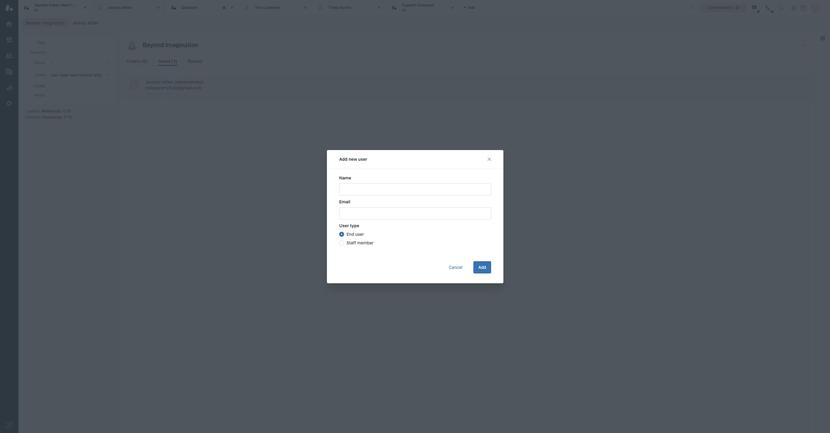 Task type: describe. For each thing, give the bounding box(es) containing it.
the customer tab
[[239, 0, 313, 15]]

(1)
[[172, 59, 177, 64]]

reporting image
[[5, 84, 13, 92]]

users for users (1)
[[159, 59, 171, 64]]

can view own tickets only button
[[49, 71, 113, 79]]

3 close image from the left
[[450, 5, 456, 11]]

related link
[[188, 58, 203, 66]]

group
[[34, 60, 45, 65]]

end user
[[347, 232, 364, 237]]

wednesday inside the jeremy miller ( administrator ) millerjeremy500@gmail.com wednesday 11:15
[[145, 92, 164, 96]]

member
[[357, 240, 374, 246]]

1 vertical spatial wednesday
[[41, 109, 61, 113]]

0 horizontal spatial miller
[[88, 20, 99, 25]]

organizations image
[[5, 68, 13, 76]]

customer
[[263, 5, 281, 10]]

tisha morrel tab
[[313, 0, 386, 15]]

jeremy miller tab
[[92, 0, 166, 15]]

users (1) link
[[159, 58, 177, 66]]

only
[[93, 72, 102, 78]]

morrel
[[340, 5, 351, 10]]

(
[[174, 79, 176, 85]]

created
[[25, 109, 39, 113]]

the
[[255, 5, 262, 10]]

own
[[70, 72, 78, 78]]

tabs tab list
[[18, 0, 684, 15]]

type
[[350, 223, 359, 228]]

cancel button
[[444, 261, 468, 274]]

view
[[60, 72, 69, 78]]

close image for jeremy miller
[[156, 5, 162, 11]]

tickets (0)
[[126, 59, 147, 64]]

add for add new user
[[339, 157, 348, 162]]

arrow down image for can view own tickets only
[[108, 75, 110, 76]]

#1
[[34, 8, 38, 12]]

1 vertical spatial jeremy
[[72, 20, 87, 25]]

1 vertical spatial user
[[355, 232, 364, 237]]

new
[[349, 157, 357, 162]]

main element
[[0, 0, 18, 434]]

views image
[[5, 36, 13, 44]]

conversations button
[[702, 3, 747, 12]]

miller inside tab
[[122, 5, 132, 10]]

tickets
[[79, 72, 92, 78]]

add for add
[[479, 265, 487, 270]]

get started image
[[5, 20, 13, 28]]

tisha morrel
[[329, 5, 351, 10]]

-
[[51, 60, 53, 65]]

staff
[[347, 240, 356, 246]]

)
[[203, 79, 204, 85]]

1 vertical spatial 11:15
[[62, 109, 71, 113]]

the customer
[[255, 5, 281, 10]]

0 vertical spatial user
[[358, 157, 367, 162]]

created wednesday 11:15 updated wednesday 11:15
[[25, 109, 72, 120]]

users (1)
[[159, 59, 177, 64]]

add new user
[[339, 157, 367, 162]]

tisha
[[329, 5, 339, 10]]



Task type: locate. For each thing, give the bounding box(es) containing it.
jeremy inside the jeremy miller ( administrator ) millerjeremy500@gmail.com wednesday 11:15
[[145, 79, 161, 85]]

wednesday down millerjeremy500@gmail.com
[[145, 92, 164, 96]]

2 vertical spatial jeremy
[[145, 79, 161, 85]]

add button
[[474, 261, 492, 274]]

close image left the
[[229, 5, 235, 11]]

arrow down image inside can view own tickets only button
[[108, 75, 110, 76]]

question tab
[[166, 0, 239, 15]]

1 horizontal spatial miller
[[122, 5, 132, 10]]

close image left the tisha
[[303, 5, 309, 11]]

arrow down image
[[108, 62, 110, 63], [108, 75, 110, 76]]

tab
[[18, 0, 92, 15], [386, 0, 460, 15]]

#2
[[402, 8, 407, 12]]

tab containing support outreach
[[386, 0, 460, 15]]

- button
[[49, 59, 113, 67]]

2 close image from the left
[[376, 5, 382, 11]]

2 arrow down image from the top
[[108, 75, 110, 76]]

end
[[347, 232, 354, 237]]

tickets
[[126, 59, 140, 64]]

0 vertical spatial arrow down image
[[108, 62, 110, 63]]

sample ticket: meet the ticket #1
[[34, 3, 88, 12]]

meet
[[61, 3, 70, 7]]

wednesday right created
[[41, 109, 61, 113]]

jeremy
[[108, 5, 121, 10], [72, 20, 87, 25], [145, 79, 161, 85]]

close image for "tab" containing sample ticket: meet the ticket
[[82, 5, 88, 11]]

0 vertical spatial miller
[[122, 5, 132, 10]]

question
[[182, 5, 198, 10]]

conversations
[[708, 5, 733, 10]]

1 horizontal spatial users
[[159, 59, 171, 64]]

1 arrow down image from the top
[[108, 62, 110, 63]]

staff member
[[347, 240, 374, 246]]

1 close image from the left
[[82, 5, 88, 11]]

jeremy miller link up millerjeremy500@gmail.com
[[145, 79, 173, 85]]

- field
[[49, 39, 113, 45]]

tags
[[37, 40, 45, 45]]

can
[[51, 72, 58, 78]]

0 horizontal spatial close image
[[156, 5, 162, 11]]

wednesday
[[145, 92, 164, 96], [41, 109, 61, 113], [42, 115, 62, 120]]

admin image
[[5, 100, 13, 108]]

close image inside the jeremy miller tab
[[156, 5, 162, 11]]

details
[[33, 84, 45, 88]]

zendesk products image
[[792, 6, 797, 10]]

users left (1)
[[159, 59, 171, 64]]

user
[[339, 223, 349, 228]]

0 horizontal spatial users
[[35, 73, 45, 77]]

user right new
[[358, 157, 367, 162]]

get help image
[[801, 5, 807, 10]]

miller inside the jeremy miller ( administrator ) millerjeremy500@gmail.com wednesday 11:15
[[162, 79, 173, 85]]

name
[[339, 175, 351, 181]]

email
[[339, 199, 351, 204]]

0 vertical spatial users
[[159, 59, 171, 64]]

1 horizontal spatial jeremy miller link
[[145, 79, 173, 85]]

administrator
[[176, 79, 203, 85]]

add left new
[[339, 157, 348, 162]]

2 close image from the left
[[229, 5, 235, 11]]

related
[[188, 59, 203, 64]]

0 vertical spatial jeremy miller
[[108, 5, 132, 10]]

zendesk support image
[[5, 4, 13, 12]]

close image
[[156, 5, 162, 11], [376, 5, 382, 11], [450, 5, 456, 11]]

0 horizontal spatial jeremy miller
[[72, 20, 99, 25]]

2 horizontal spatial close image
[[303, 5, 309, 11]]

1 tab from the left
[[18, 0, 92, 15]]

1 horizontal spatial tab
[[386, 0, 460, 15]]

tickets (0) link
[[126, 58, 148, 66]]

2 horizontal spatial miller
[[162, 79, 173, 85]]

outreach
[[418, 3, 435, 7]]

notes
[[35, 93, 45, 98]]

0 horizontal spatial close image
[[82, 5, 88, 11]]

2 vertical spatial wednesday
[[42, 115, 62, 120]]

ticket:
[[49, 3, 60, 7]]

close image for the customer tab
[[303, 5, 309, 11]]

1 close image from the left
[[156, 5, 162, 11]]

apps image
[[821, 36, 826, 41]]

1 horizontal spatial close image
[[376, 5, 382, 11]]

1 horizontal spatial jeremy
[[108, 5, 121, 10]]

0 vertical spatial add
[[339, 157, 348, 162]]

2 vertical spatial miller
[[162, 79, 173, 85]]

add right cancel
[[479, 265, 487, 270]]

1 horizontal spatial jeremy miller
[[108, 5, 132, 10]]

jeremy miller
[[108, 5, 132, 10], [72, 20, 99, 25]]

user type
[[339, 223, 359, 228]]

2 horizontal spatial close image
[[450, 5, 456, 11]]

close modal image
[[487, 157, 492, 162]]

updated
[[25, 115, 40, 120]]

2 horizontal spatial jeremy
[[145, 79, 161, 85]]

can view own tickets only
[[51, 72, 102, 78]]

ticket
[[78, 3, 88, 7]]

2 tab from the left
[[386, 0, 460, 15]]

add inside "button"
[[479, 265, 487, 270]]

jeremy miller inside tab
[[108, 5, 132, 10]]

1 horizontal spatial add
[[479, 265, 487, 270]]

0 horizontal spatial jeremy
[[72, 20, 87, 25]]

the
[[71, 3, 77, 7]]

customers image
[[5, 52, 13, 60]]

11:15
[[165, 92, 173, 96], [62, 109, 71, 113], [64, 115, 72, 120]]

close image
[[82, 5, 88, 11], [229, 5, 235, 11], [303, 5, 309, 11]]

1 vertical spatial miller
[[88, 20, 99, 25]]

close image inside question tab
[[229, 5, 235, 11]]

0 vertical spatial jeremy
[[108, 5, 121, 10]]

0 horizontal spatial add
[[339, 157, 348, 162]]

icon_org image
[[126, 40, 138, 52]]

wednesday right updated
[[42, 115, 62, 120]]

11:15 inside the jeremy miller ( administrator ) millerjeremy500@gmail.com wednesday 11:15
[[165, 92, 173, 96]]

3 close image from the left
[[303, 5, 309, 11]]

1 vertical spatial arrow down image
[[108, 75, 110, 76]]

tab containing sample ticket: meet the ticket
[[18, 0, 92, 15]]

0 vertical spatial jeremy miller link
[[68, 19, 103, 27]]

None text field
[[141, 40, 798, 49]]

jeremy miller link
[[68, 19, 103, 27], [145, 79, 173, 85]]

1 vertical spatial users
[[35, 73, 45, 77]]

(0)
[[141, 59, 147, 64]]

1 horizontal spatial close image
[[229, 5, 235, 11]]

user up staff member
[[355, 232, 364, 237]]

arrow down image for -
[[108, 62, 110, 63]]

1 vertical spatial jeremy miller link
[[145, 79, 173, 85]]

zendesk image
[[5, 422, 13, 430]]

close image inside the customer tab
[[303, 5, 309, 11]]

0 horizontal spatial tab
[[18, 0, 92, 15]]

1 vertical spatial add
[[479, 265, 487, 270]]

miller
[[122, 5, 132, 10], [88, 20, 99, 25], [162, 79, 173, 85]]

domains
[[30, 50, 45, 55]]

sample
[[34, 3, 48, 7]]

2 vertical spatial 11:15
[[64, 115, 72, 120]]

0 vertical spatial wednesday
[[145, 92, 164, 96]]

users up details
[[35, 73, 45, 77]]

support
[[402, 3, 417, 7]]

Email field
[[339, 208, 492, 220]]

add
[[339, 157, 348, 162], [479, 265, 487, 270]]

Name field
[[339, 184, 492, 196]]

close image inside "tab"
[[82, 5, 88, 11]]

jeremy miller link down ticket
[[68, 19, 103, 27]]

millerjeremy500@gmail.com
[[145, 85, 202, 90]]

users
[[159, 59, 171, 64], [35, 73, 45, 77]]

close image for tisha morrel
[[376, 5, 382, 11]]

user
[[358, 157, 367, 162], [355, 232, 364, 237]]

1 vertical spatial jeremy miller
[[72, 20, 99, 25]]

users for users
[[35, 73, 45, 77]]

cancel
[[449, 265, 463, 270]]

add new user dialog
[[327, 150, 504, 284]]

0 horizontal spatial jeremy miller link
[[68, 19, 103, 27]]

arrow down image left tickets
[[108, 62, 110, 63]]

arrow down image right only
[[108, 75, 110, 76]]

close image inside tisha morrel tab
[[376, 5, 382, 11]]

jeremy miller ( administrator ) millerjeremy500@gmail.com wednesday 11:15
[[145, 79, 204, 96]]

close image right the
[[82, 5, 88, 11]]

arrow down image inside - button
[[108, 62, 110, 63]]

0 vertical spatial 11:15
[[165, 92, 173, 96]]

jeremy inside tab
[[108, 5, 121, 10]]

support outreach #2
[[402, 3, 435, 12]]



Task type: vqa. For each thing, say whether or not it's contained in the screenshot.
#3 for Ticket #3
no



